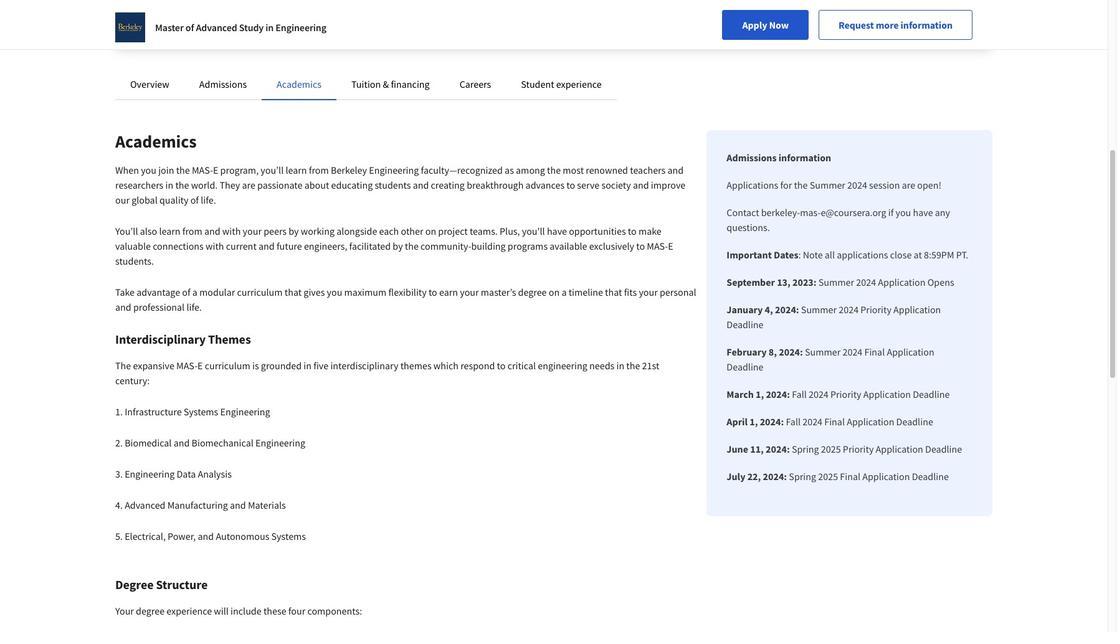 Task type: locate. For each thing, give the bounding box(es) containing it.
application
[[878, 276, 926, 289], [894, 303, 941, 316], [887, 346, 935, 358], [864, 388, 911, 401], [847, 416, 895, 428], [876, 443, 923, 456], [863, 470, 910, 483]]

0 vertical spatial priority
[[861, 303, 892, 316]]

session
[[869, 179, 900, 191]]

1 vertical spatial learn
[[159, 225, 180, 237]]

among
[[516, 164, 545, 176]]

the up advances
[[547, 164, 561, 176]]

instructors
[[662, 14, 702, 25]]

1 horizontal spatial academics
[[277, 78, 322, 90]]

1 vertical spatial life.
[[187, 301, 202, 313]]

degree inside "take advantage of a modular curriculum that gives you maximum flexibility to earn your master's degree on a timeline that fits your personal and professional life."
[[518, 286, 547, 298]]

select
[[311, 6, 333, 17]]

priority for 2024
[[831, 388, 862, 401]]

engineering right biomechanical
[[255, 437, 305, 449]]

curriculum right modular
[[237, 286, 283, 298]]

systems up 2. biomedical and biomechanical engineering
[[184, 406, 218, 418]]

fall up april 1, 2024: fall  2024 final application deadline
[[792, 388, 807, 401]]

your down the "technical"
[[202, 14, 218, 25]]

teachers
[[630, 164, 666, 176]]

maximum
[[344, 286, 386, 298]]

1 horizontal spatial you
[[327, 286, 342, 298]]

x
[[897, 0, 901, 0]]

1 horizontal spatial unit
[[949, 14, 964, 25]]

1 horizontal spatial are
[[902, 179, 916, 191]]

on left projects,
[[744, 0, 754, 0]]

these
[[264, 605, 286, 618]]

0 vertical spatial fall
[[792, 388, 807, 401]]

1 vertical spatial degree
[[136, 605, 165, 618]]

1 vertical spatial engineering
[[538, 360, 588, 372]]

24
[[902, 0, 911, 0]]

connections
[[713, 1, 757, 12], [153, 240, 204, 252]]

your right fits
[[639, 286, 658, 298]]

deadline for july 22, 2024: spring 2025 final application deadline
[[912, 470, 949, 483]]

0 vertical spatial each
[[930, 14, 947, 25]]

contact berkeley-mas-e@coursera.org if you have any questions.
[[727, 206, 950, 234]]

engineering
[[202, 0, 245, 0], [538, 360, 588, 372]]

students
[[375, 179, 411, 191]]

2024: for july
[[763, 470, 787, 483]]

2 vertical spatial of
[[182, 286, 190, 298]]

engineering up skills,
[[202, 0, 245, 0]]

semester
[[910, 1, 943, 12]]

2024: up 11, at the right bottom of page
[[760, 416, 784, 428]]

1, right march
[[756, 388, 764, 401]]

priority inside the summer 2024 priority application deadline
[[861, 303, 892, 316]]

engineers,
[[304, 240, 347, 252]]

in right study
[[266, 21, 274, 34]]

go
[[881, 14, 890, 25]]

priority down september 13, 2023: summer 2024 application opens
[[861, 303, 892, 316]]

on right other
[[425, 225, 436, 237]]

0 vertical spatial life.
[[201, 194, 216, 206]]

to inside when you join the mas-e program, you'll learn from berkeley engineering faculty—recognized as among the most renowned teachers and researchers in the world. they are passionate about educating students and creating breakthrough advances to serve society and improve our global quality of life.
[[567, 179, 575, 191]]

22,
[[748, 470, 761, 483]]

1, right april
[[750, 416, 758, 428]]

0 vertical spatial with
[[759, 1, 775, 12]]

0 vertical spatial final
[[865, 346, 885, 358]]

0 horizontal spatial connections
[[153, 240, 204, 252]]

1 horizontal spatial have
[[913, 206, 933, 219]]

unit left x
[[880, 0, 895, 0]]

to left make
[[628, 225, 637, 237]]

connections down hands-
[[713, 1, 757, 12]]

1 horizontal spatial from
[[309, 164, 329, 176]]

advantage
[[137, 286, 180, 298]]

curriculum down themes
[[205, 360, 250, 372]]

learn right also
[[159, 225, 180, 237]]

priority up april 1, 2024: fall  2024 final application deadline
[[831, 388, 862, 401]]

with down projects,
[[759, 1, 775, 12]]

mas- inside you'll also learn from and with your peers by working alongside each other on project teams. plus, you'll have opportunities to make valuable connections with current and future engineers, facilitated by the community-building programs available exclusively to mas-e students.
[[647, 240, 668, 252]]

and up goals
[[236, 1, 250, 12]]

e@coursera.org
[[821, 206, 886, 219]]

deadline for march 1, 2024: fall  2024  priority application deadline
[[913, 388, 950, 401]]

peers
[[719, 14, 739, 25], [264, 225, 287, 237]]

you inside when you join the mas-e program, you'll learn from berkeley engineering faculty—recognized as among the most renowned teachers and researchers in the world. they are passionate about educating students and creating breakthrough advances to serve society and improve our global quality of life.
[[141, 164, 156, 176]]

join
[[158, 164, 174, 176]]

2 horizontal spatial that
[[605, 286, 622, 298]]

1 horizontal spatial peers
[[719, 14, 739, 25]]

and down "take"
[[115, 301, 131, 313]]

2024
[[848, 179, 867, 191], [856, 276, 876, 289], [839, 303, 859, 316], [843, 346, 863, 358], [809, 388, 829, 401], [803, 416, 823, 428]]

2025 down june 11, 2024: spring 2025 priority application deadline
[[818, 470, 838, 483]]

on inside lecture videos, hands-on projects, and real-time connections with instructors and peers
[[744, 0, 754, 0]]

connections down also
[[153, 240, 204, 252]]

spring
[[792, 443, 819, 456], [789, 470, 816, 483]]

from up about
[[309, 164, 329, 176]]

your down the "select"
[[311, 19, 328, 30]]

analysis
[[198, 468, 232, 480]]

2 vertical spatial e
[[198, 360, 203, 372]]

tuition
[[892, 14, 916, 25]]

2024 down september 13, 2023: summer 2024 application opens
[[839, 303, 859, 316]]

that inside select the courses that best match your interests
[[378, 6, 393, 17]]

for up berkeley-
[[780, 179, 792, 191]]

e up personal
[[668, 240, 674, 252]]

are inside when you join the mas-e program, you'll learn from berkeley engineering faculty—recognized as among the most renowned teachers and researchers in the world. they are passionate about educating students and creating breakthrough advances to serve society and improve our global quality of life.
[[242, 179, 255, 191]]

of down the world.
[[190, 194, 199, 206]]

0 horizontal spatial academics
[[115, 130, 197, 153]]

summer inside the summer 2024 final application deadline
[[805, 346, 841, 358]]

electrical,
[[125, 530, 166, 543]]

advanced right 4.
[[125, 499, 165, 512]]

0 vertical spatial engineering
[[202, 0, 245, 0]]

0 vertical spatial you
[[141, 164, 156, 176]]

spring right 22,
[[789, 470, 816, 483]]

infrastructure
[[125, 406, 182, 418]]

1 vertical spatial fall
[[786, 416, 801, 428]]

1 vertical spatial for
[[780, 179, 792, 191]]

priority for 2025
[[843, 443, 874, 456]]

program,
[[220, 164, 259, 176]]

2025 for final
[[818, 470, 838, 483]]

0 horizontal spatial a
[[192, 286, 197, 298]]

deadline for june 11, 2024: spring 2025 priority application deadline
[[925, 443, 962, 456]]

themes
[[208, 332, 251, 347]]

e
[[213, 164, 218, 176], [668, 240, 674, 252], [198, 360, 203, 372]]

educating
[[331, 179, 373, 191]]

1 a from the left
[[192, 286, 197, 298]]

the
[[115, 360, 131, 372]]

1 vertical spatial spring
[[789, 470, 816, 483]]

1 vertical spatial 1,
[[750, 416, 758, 428]]

in
[[266, 21, 274, 34], [165, 179, 173, 191], [304, 360, 312, 372], [617, 360, 625, 372]]

that left gives
[[285, 286, 302, 298]]

21st
[[642, 360, 659, 372]]

2024: right 8, in the bottom right of the page
[[779, 346, 803, 358]]

2025
[[821, 443, 841, 456], [818, 470, 838, 483]]

in left the five
[[304, 360, 312, 372]]

1 are from the left
[[242, 179, 255, 191]]

experience
[[556, 78, 602, 90], [167, 605, 212, 618]]

society
[[602, 179, 631, 191]]

you up researchers
[[141, 164, 156, 176]]

deadline inside the summer 2024 final application deadline
[[727, 361, 764, 373]]

0 horizontal spatial are
[[242, 179, 255, 191]]

with inside lecture videos, hands-on projects, and real-time connections with instructors and peers
[[759, 1, 775, 12]]

the down other
[[405, 240, 419, 252]]

0 vertical spatial information
[[901, 19, 953, 31]]

e inside you'll also learn from and with your peers by working alongside each other on project teams. plus, you'll have opportunities to make valuable connections with current and future engineers, facilitated by the community-building programs available exclusively to mas-e students.
[[668, 240, 674, 252]]

admissions for admissions information
[[727, 151, 777, 164]]

1 horizontal spatial e
[[213, 164, 218, 176]]

1 horizontal spatial by
[[393, 240, 403, 252]]

about
[[305, 179, 329, 191]]

0 vertical spatial connections
[[713, 1, 757, 12]]

1 vertical spatial connections
[[153, 240, 204, 252]]

2 a from the left
[[562, 286, 567, 298]]

four
[[288, 605, 305, 618]]

1 horizontal spatial on
[[549, 286, 560, 298]]

biomechanical
[[192, 437, 254, 449]]

0 vertical spatial 2025
[[821, 443, 841, 456]]

1 horizontal spatial experience
[[556, 78, 602, 90]]

1 vertical spatial on
[[425, 225, 436, 237]]

4,
[[765, 303, 773, 316]]

you right gives
[[327, 286, 342, 298]]

experience right student
[[556, 78, 602, 90]]

2024 inside the summer 2024 final application deadline
[[843, 346, 863, 358]]

1,
[[756, 388, 764, 401], [750, 416, 758, 428]]

july
[[727, 470, 746, 483]]

summer down the summer 2024 priority application deadline
[[805, 346, 841, 358]]

2024: right 11, at the right bottom of page
[[766, 443, 790, 456]]

fall down the "march 1, 2024: fall  2024  priority application deadline"
[[786, 416, 801, 428]]

have inside contact berkeley-mas-e@coursera.org if you have any questions.
[[913, 206, 933, 219]]

degree right your
[[136, 605, 165, 618]]

mas-
[[192, 164, 213, 176], [647, 240, 668, 252], [176, 360, 198, 372]]

deadline for april 1, 2024: fall  2024 final application deadline
[[896, 416, 933, 428]]

1 vertical spatial each
[[379, 225, 399, 237]]

with up current
[[222, 225, 241, 237]]

1 horizontal spatial systems
[[271, 530, 306, 543]]

e down the interdisciplinary themes
[[198, 360, 203, 372]]

mas- up the world.
[[192, 164, 213, 176]]

2 are from the left
[[902, 179, 916, 191]]

1 horizontal spatial engineering
[[538, 360, 588, 372]]

1 horizontal spatial each
[[930, 14, 947, 25]]

learn up passionate
[[286, 164, 307, 176]]

1, for march
[[756, 388, 764, 401]]

0 vertical spatial systems
[[184, 406, 218, 418]]

curriculum inside "take advantage of a modular curriculum that gives you maximum flexibility to earn your master's degree on a timeline that fits your personal and professional life."
[[237, 286, 283, 298]]

0 vertical spatial spring
[[792, 443, 819, 456]]

2024: for june
[[766, 443, 790, 456]]

0 vertical spatial by
[[289, 225, 299, 237]]

2024 down the summer 2024 priority application deadline
[[843, 346, 863, 358]]

they
[[220, 179, 240, 191]]

summer down all
[[819, 276, 854, 289]]

1 vertical spatial peers
[[264, 225, 287, 237]]

2024: for february
[[779, 346, 803, 358]]

from
[[309, 164, 329, 176], [182, 225, 202, 237]]

to inside gain cutting-edge engineering knowledge, technical skills, and expertise to reach your goals
[[170, 14, 178, 25]]

1 horizontal spatial information
[[901, 19, 953, 31]]

0 vertical spatial admissions
[[199, 78, 247, 90]]

fall for april 1, 2024:
[[786, 416, 801, 428]]

life. down modular
[[187, 301, 202, 313]]

with left current
[[206, 240, 224, 252]]

0 vertical spatial mas-
[[192, 164, 213, 176]]

2024 down the applications
[[856, 276, 876, 289]]

1 vertical spatial advanced
[[125, 499, 165, 512]]

applicable
[[855, 1, 893, 12]]

summer down 2023:
[[801, 303, 837, 316]]

from down quality
[[182, 225, 202, 237]]

0 horizontal spatial learn
[[159, 225, 180, 237]]

1 vertical spatial academics
[[115, 130, 197, 153]]

expertise
[[135, 14, 169, 25]]

most
[[563, 164, 584, 176]]

engineering left needs
[[538, 360, 588, 372]]

2024: for january
[[775, 303, 799, 316]]

2 vertical spatial priority
[[843, 443, 874, 456]]

1 vertical spatial unit
[[949, 14, 964, 25]]

each inside you'll also learn from and with your peers by working alongside each other on project teams. plus, you'll have opportunities to make valuable connections with current and future engineers, facilitated by the community-building programs available exclusively to mas-e students.
[[379, 225, 399, 237]]

degree
[[115, 577, 154, 593]]

2 vertical spatial mas-
[[176, 360, 198, 372]]

select the courses that best match your interests
[[311, 6, 436, 30]]

any
[[935, 206, 950, 219]]

life.
[[201, 194, 216, 206], [187, 301, 202, 313]]

deadline inside the summer 2024 priority application deadline
[[727, 318, 764, 331]]

programs
[[508, 240, 548, 252]]

2024 left session
[[848, 179, 867, 191]]

life. inside when you join the mas-e program, you'll learn from berkeley engineering faculty—recognized as among the most renowned teachers and researchers in the world. they are passionate about educating students and creating breakthrough advances to serve society and improve our global quality of life.
[[201, 194, 216, 206]]

0 horizontal spatial that
[[285, 286, 302, 298]]

at
[[914, 249, 922, 261]]

to down most
[[567, 179, 575, 191]]

1 vertical spatial experience
[[167, 605, 212, 618]]

facilitated
[[349, 240, 391, 252]]

fall for march 1, 2024:
[[792, 388, 807, 401]]

breakthrough
[[467, 179, 524, 191]]

0 horizontal spatial by
[[289, 225, 299, 237]]

0 horizontal spatial admissions
[[199, 78, 247, 90]]

systems down materials on the left of the page
[[271, 530, 306, 543]]

1 vertical spatial e
[[668, 240, 674, 252]]

the up interests
[[335, 6, 347, 17]]

the inside the expansive mas-e curriculum is grounded in five interdisciplinary themes which respond to critical engineering needs in the 21st century:
[[626, 360, 640, 372]]

of
[[186, 21, 194, 34], [190, 194, 199, 206], [182, 286, 190, 298]]

are left open! in the top right of the page
[[902, 179, 916, 191]]

improve
[[651, 179, 686, 191]]

0 vertical spatial peers
[[719, 14, 739, 25]]

per-
[[895, 1, 910, 12]]

0 vertical spatial academics
[[277, 78, 322, 90]]

timeline
[[569, 286, 603, 298]]

1 vertical spatial of
[[190, 194, 199, 206]]

1 horizontal spatial learn
[[286, 164, 307, 176]]

3. engineering data analysis
[[115, 468, 232, 480]]

summer 2024 final application deadline
[[727, 346, 935, 373]]

quality
[[159, 194, 188, 206]]

on inside "take advantage of a modular curriculum that gives you maximum flexibility to earn your master's degree on a timeline that fits your personal and professional life."
[[549, 286, 560, 298]]

0 horizontal spatial unit
[[880, 0, 895, 0]]

e up the world.
[[213, 164, 218, 176]]

5. electrical, power, and autonomous systems
[[115, 530, 306, 543]]

your
[[115, 605, 134, 618]]

1 horizontal spatial advanced
[[196, 21, 237, 34]]

0 vertical spatial e
[[213, 164, 218, 176]]

each inside ($1,750 per unit  x  24 units = $42,000), plus applicable per-semester fees* pay-as-you-go tuition for each unit
[[930, 14, 947, 25]]

2024 down the "march 1, 2024: fall  2024  priority application deadline"
[[803, 416, 823, 428]]

0 vertical spatial degree
[[518, 286, 547, 298]]

($1,750
[[838, 0, 865, 0]]

1 horizontal spatial that
[[378, 6, 393, 17]]

the up quality
[[175, 179, 189, 191]]

real-
[[678, 1, 694, 12]]

admissions up "applications"
[[727, 151, 777, 164]]

0 horizontal spatial degree
[[136, 605, 165, 618]]

spring for july 22, 2024:
[[789, 470, 816, 483]]

final down june 11, 2024: spring 2025 priority application deadline
[[840, 470, 861, 483]]

1 vertical spatial admissions
[[727, 151, 777, 164]]

1 vertical spatial final
[[825, 416, 845, 428]]

the
[[335, 6, 347, 17], [176, 164, 190, 176], [547, 164, 561, 176], [175, 179, 189, 191], [794, 179, 808, 191], [405, 240, 419, 252], [626, 360, 640, 372]]

working
[[301, 225, 335, 237]]

2 vertical spatial on
[[549, 286, 560, 298]]

2 horizontal spatial e
[[668, 240, 674, 252]]

0 horizontal spatial systems
[[184, 406, 218, 418]]

each down semester
[[930, 14, 947, 25]]

0 vertical spatial experience
[[556, 78, 602, 90]]

0 vertical spatial learn
[[286, 164, 307, 176]]

expansive
[[133, 360, 174, 372]]

mas- down the interdisciplinary themes
[[176, 360, 198, 372]]

0 vertical spatial from
[[309, 164, 329, 176]]

2024: right 4,
[[775, 303, 799, 316]]

2 vertical spatial final
[[840, 470, 861, 483]]

learn inside when you join the mas-e program, you'll learn from berkeley engineering faculty—recognized as among the most renowned teachers and researchers in the world. they are passionate about educating students and creating breakthrough advances to serve society and improve our global quality of life.
[[286, 164, 307, 176]]

have up available
[[547, 225, 567, 237]]

each left other
[[379, 225, 399, 237]]

1 vertical spatial mas-
[[647, 240, 668, 252]]

learn inside you'll also learn from and with your peers by working alongside each other on project teams. plus, you'll have opportunities to make valuable connections with current and future engineers, facilitated by the community-building programs available exclusively to mas-e students.
[[159, 225, 180, 237]]

1 vertical spatial by
[[393, 240, 403, 252]]

1 vertical spatial information
[[779, 151, 831, 164]]

priority up the july 22, 2024: spring 2025 final application deadline
[[843, 443, 874, 456]]

from inside you'll also learn from and with your peers by working alongside each other on project teams. plus, you'll have opportunities to make valuable connections with current and future engineers, facilitated by the community-building programs available exclusively to mas-e students.
[[182, 225, 202, 237]]

0 horizontal spatial on
[[425, 225, 436, 237]]

the left 21st
[[626, 360, 640, 372]]

curriculum inside the expansive mas-e curriculum is grounded in five interdisciplinary themes which respond to critical engineering needs in the 21st century:
[[205, 360, 250, 372]]

time
[[694, 1, 711, 12]]

8,
[[769, 346, 777, 358]]

you right if
[[896, 206, 911, 219]]

spring down april 1, 2024: fall  2024 final application deadline
[[792, 443, 819, 456]]

to inside the expansive mas-e curriculum is grounded in five interdisciplinary themes which respond to critical engineering needs in the 21st century:
[[497, 360, 506, 372]]

1 vertical spatial priority
[[831, 388, 862, 401]]

0 horizontal spatial peers
[[264, 225, 287, 237]]

a left timeline
[[562, 286, 567, 298]]

april 1, 2024: fall  2024 final application deadline
[[727, 416, 933, 428]]

tuition & financing link
[[351, 78, 430, 90]]

in right needs
[[617, 360, 625, 372]]

have left any
[[913, 206, 933, 219]]

you inside "take advantage of a modular curriculum that gives you maximum flexibility to earn your master's degree on a timeline that fits your personal and professional life."
[[327, 286, 342, 298]]

2025 for priority
[[821, 443, 841, 456]]

respond
[[461, 360, 495, 372]]

2025 down april 1, 2024: fall  2024 final application deadline
[[821, 443, 841, 456]]

0 horizontal spatial engineering
[[202, 0, 245, 0]]

for down semester
[[918, 14, 928, 25]]

0 horizontal spatial from
[[182, 225, 202, 237]]

and down the world.
[[204, 225, 220, 237]]

final down the "march 1, 2024: fall  2024  priority application deadline"
[[825, 416, 845, 428]]

0 horizontal spatial experience
[[167, 605, 212, 618]]

peers up future
[[264, 225, 287, 237]]

applications
[[837, 249, 888, 261]]

of inside when you join the mas-e program, you'll learn from berkeley engineering faculty—recognized as among the most renowned teachers and researchers in the world. they are passionate about educating students and creating breakthrough advances to serve society and improve our global quality of life.
[[190, 194, 199, 206]]

1 horizontal spatial for
[[918, 14, 928, 25]]

final down the summer 2024 priority application deadline
[[865, 346, 885, 358]]

11,
[[750, 443, 764, 456]]

1 vertical spatial you
[[896, 206, 911, 219]]

0 vertical spatial curriculum
[[237, 286, 283, 298]]

cutting-
[[154, 0, 182, 0]]

1 vertical spatial curriculum
[[205, 360, 250, 372]]

0 horizontal spatial have
[[547, 225, 567, 237]]

student
[[521, 78, 554, 90]]

july 22, 2024: spring 2025 final application deadline
[[727, 470, 949, 483]]

engineering up students
[[369, 164, 419, 176]]

admissions link
[[199, 78, 247, 90]]

in down join
[[165, 179, 173, 191]]

that left fits
[[605, 286, 622, 298]]

apply now button
[[723, 10, 809, 40]]



Task type: describe. For each thing, give the bounding box(es) containing it.
and inside gain cutting-edge engineering knowledge, technical skills, and expertise to reach your goals
[[236, 1, 250, 12]]

students.
[[115, 255, 154, 267]]

for inside ($1,750 per unit  x  24 units = $42,000), plus applicable per-semester fees* pay-as-you-go tuition for each unit
[[918, 14, 928, 25]]

the expansive mas-e curriculum is grounded in five interdisciplinary themes which respond to critical engineering needs in the 21st century:
[[115, 360, 659, 387]]

your inside select the courses that best match your interests
[[311, 19, 328, 30]]

is
[[252, 360, 259, 372]]

courses
[[349, 6, 377, 17]]

apply
[[742, 19, 767, 31]]

2024 for final
[[803, 416, 823, 428]]

and up improve
[[668, 164, 684, 176]]

engineering up biomechanical
[[220, 406, 270, 418]]

goals
[[220, 14, 239, 25]]

summer inside the summer 2024 priority application deadline
[[801, 303, 837, 316]]

application inside the summer 2024 priority application deadline
[[894, 303, 941, 316]]

life. inside "take advantage of a modular curriculum that gives you maximum flexibility to earn your master's degree on a timeline that fits your personal and professional life."
[[187, 301, 202, 313]]

admissions for admissions
[[199, 78, 247, 90]]

peers inside you'll also learn from and with your peers by working alongside each other on project teams. plus, you'll have opportunities to make valuable connections with current and future engineers, facilitated by the community-building programs available exclusively to mas-e students.
[[264, 225, 287, 237]]

you-
[[865, 14, 881, 25]]

overview link
[[130, 78, 169, 90]]

engineering inside gain cutting-edge engineering knowledge, technical skills, and expertise to reach your goals
[[202, 0, 245, 0]]

january 4, 2024:
[[727, 303, 799, 316]]

take advantage of a modular curriculum that gives you maximum flexibility to earn your master's degree on a timeline that fits your personal and professional life.
[[115, 286, 696, 313]]

final for 2024
[[825, 416, 845, 428]]

note
[[803, 249, 823, 261]]

knowledge,
[[135, 1, 177, 12]]

summer up mas- at the top right of the page
[[810, 179, 846, 191]]

your inside gain cutting-edge engineering knowledge, technical skills, and expertise to reach your goals
[[202, 14, 218, 25]]

1 vertical spatial systems
[[271, 530, 306, 543]]

exclusively
[[589, 240, 634, 252]]

personal
[[660, 286, 696, 298]]

and down time on the top right of the page
[[703, 14, 717, 25]]

interdisciplinary
[[331, 360, 399, 372]]

1 vertical spatial with
[[222, 225, 241, 237]]

your right earn
[[460, 286, 479, 298]]

in inside when you join the mas-e program, you'll learn from berkeley engineering faculty—recognized as among the most renowned teachers and researchers in the world. they are passionate about educating students and creating breakthrough advances to serve society and improve our global quality of life.
[[165, 179, 173, 191]]

2023:
[[793, 276, 817, 289]]

you'll
[[522, 225, 545, 237]]

interests
[[329, 19, 361, 30]]

close
[[890, 249, 912, 261]]

researchers
[[115, 179, 163, 191]]

the up mas- at the top right of the page
[[794, 179, 808, 191]]

you inside contact berkeley-mas-e@coursera.org if you have any questions.
[[896, 206, 911, 219]]

contact
[[727, 206, 759, 219]]

0 vertical spatial of
[[186, 21, 194, 34]]

if
[[888, 206, 894, 219]]

connections inside you'll also learn from and with your peers by working alongside each other on project teams. plus, you'll have opportunities to make valuable connections with current and future engineers, facilitated by the community-building programs available exclusively to mas-e students.
[[153, 240, 204, 252]]

1.
[[115, 406, 123, 418]]

community-
[[421, 240, 471, 252]]

and down teachers
[[633, 179, 649, 191]]

reach
[[180, 14, 200, 25]]

structure
[[156, 577, 208, 593]]

interdisciplinary
[[115, 332, 206, 347]]

2024 for session
[[848, 179, 867, 191]]

0 vertical spatial advanced
[[196, 21, 237, 34]]

future
[[277, 240, 302, 252]]

and up the data
[[174, 437, 190, 449]]

january
[[727, 303, 763, 316]]

e inside the expansive mas-e curriculum is grounded in five interdisciplinary themes which respond to critical engineering needs in the 21st century:
[[198, 360, 203, 372]]

mas-
[[800, 206, 821, 219]]

berkeley-
[[761, 206, 800, 219]]

interdisciplinary themes
[[115, 332, 251, 347]]

project
[[438, 225, 468, 237]]

take
[[115, 286, 135, 298]]

fits
[[624, 286, 637, 298]]

make
[[639, 225, 662, 237]]

peers inside lecture videos, hands-on projects, and real-time connections with instructors and peers
[[719, 14, 739, 25]]

march
[[727, 388, 754, 401]]

components:
[[307, 605, 362, 618]]

when you join the mas-e program, you'll learn from berkeley engineering faculty—recognized as among the most renowned teachers and researchers in the world. they are passionate about educating students and creating breakthrough advances to serve society and improve our global quality of life.
[[115, 164, 686, 206]]

lecture
[[662, 0, 690, 0]]

2 vertical spatial with
[[206, 240, 224, 252]]

berkeley
[[331, 164, 367, 176]]

to down make
[[636, 240, 645, 252]]

will
[[214, 605, 229, 618]]

also
[[140, 225, 157, 237]]

february
[[727, 346, 767, 358]]

and left future
[[259, 240, 275, 252]]

and down lecture on the top right
[[662, 1, 676, 12]]

march 1, 2024: fall  2024  priority application deadline
[[727, 388, 950, 401]]

the right join
[[176, 164, 190, 176]]

2024: for march
[[766, 388, 790, 401]]

and right power,
[[198, 530, 214, 543]]

:
[[799, 249, 801, 261]]

($1,750 per unit  x  24 units = $42,000), plus applicable per-semester fees* pay-as-you-go tuition for each unit
[[838, 0, 972, 25]]

your inside you'll also learn from and with your peers by working alongside each other on project teams. plus, you'll have opportunities to make valuable connections with current and future engineers, facilitated by the community-building programs available exclusively to mas-e students.
[[243, 225, 262, 237]]

engineering down the "select"
[[276, 21, 327, 34]]

1, for april
[[750, 416, 758, 428]]

biomedical
[[125, 437, 172, 449]]

4.
[[115, 499, 123, 512]]

engineering right 3.
[[125, 468, 175, 480]]

other
[[401, 225, 423, 237]]

2024 for priority
[[809, 388, 829, 401]]

the inside you'll also learn from and with your peers by working alongside each other on project teams. plus, you'll have opportunities to make valuable connections with current and future engineers, facilitated by the community-building programs available exclusively to mas-e students.
[[405, 240, 419, 252]]

modular
[[199, 286, 235, 298]]

0 vertical spatial unit
[[880, 0, 895, 0]]

grounded
[[261, 360, 302, 372]]

on inside you'll also learn from and with your peers by working alongside each other on project teams. plus, you'll have opportunities to make valuable connections with current and future engineers, facilitated by the community-building programs available exclusively to mas-e students.
[[425, 225, 436, 237]]

careers link
[[460, 78, 491, 90]]

september 13, 2023: summer 2024 application opens
[[727, 276, 954, 289]]

the inside select the courses that best match your interests
[[335, 6, 347, 17]]

earn
[[439, 286, 458, 298]]

applications
[[727, 179, 778, 191]]

dates
[[774, 249, 799, 261]]

include
[[231, 605, 262, 618]]

videos,
[[691, 0, 717, 0]]

summer 2024 priority application deadline
[[727, 303, 941, 331]]

september
[[727, 276, 775, 289]]

e inside when you join the mas-e program, you'll learn from berkeley engineering faculty—recognized as among the most renowned teachers and researchers in the world. they are passionate about educating students and creating breakthrough advances to serve society and improve our global quality of life.
[[213, 164, 218, 176]]

admissions information
[[727, 151, 831, 164]]

and left creating
[[413, 179, 429, 191]]

more
[[876, 19, 899, 31]]

and left materials on the left of the page
[[230, 499, 246, 512]]

connections inside lecture videos, hands-on projects, and real-time connections with instructors and peers
[[713, 1, 757, 12]]

gain
[[135, 0, 152, 0]]

engineering inside the expansive mas-e curriculum is grounded in five interdisciplinary themes which respond to critical engineering needs in the 21st century:
[[538, 360, 588, 372]]

application inside the summer 2024 final application deadline
[[887, 346, 935, 358]]

pt.
[[956, 249, 969, 261]]

information inside 'button'
[[901, 19, 953, 31]]

to inside "take advantage of a modular curriculum that gives you maximum flexibility to earn your master's degree on a timeline that fits your personal and professional life."
[[429, 286, 437, 298]]

$42,000),
[[939, 0, 972, 0]]

plus
[[838, 1, 854, 12]]

=
[[933, 0, 937, 0]]

teams.
[[470, 225, 498, 237]]

careers
[[460, 78, 491, 90]]

have inside you'll also learn from and with your peers by working alongside each other on project teams. plus, you'll have opportunities to make valuable connections with current and future engineers, facilitated by the community-building programs available exclusively to mas-e students.
[[547, 225, 567, 237]]

spring for june 11, 2024:
[[792, 443, 819, 456]]

mas- inside when you join the mas-e program, you'll learn from berkeley engineering faculty—recognized as among the most renowned teachers and researchers in the world. they are passionate about educating students and creating breakthrough advances to serve society and improve our global quality of life.
[[192, 164, 213, 176]]

engineering inside when you join the mas-e program, you'll learn from berkeley engineering faculty—recognized as among the most renowned teachers and researchers in the world. they are passionate about educating students and creating breakthrough advances to serve society and improve our global quality of life.
[[369, 164, 419, 176]]

june
[[727, 443, 748, 456]]

skills,
[[214, 1, 235, 12]]

final for 2025
[[840, 470, 861, 483]]

student experience link
[[521, 78, 602, 90]]

february 8, 2024:
[[727, 346, 803, 358]]

2024: for april
[[760, 416, 784, 428]]

master's
[[481, 286, 516, 298]]

century:
[[115, 375, 150, 387]]

our
[[115, 194, 130, 206]]

of inside "take advantage of a modular curriculum that gives you maximum flexibility to earn your master's degree on a timeline that fits your personal and professional life."
[[182, 286, 190, 298]]

0 horizontal spatial for
[[780, 179, 792, 191]]

from inside when you join the mas-e program, you'll learn from berkeley engineering faculty—recognized as among the most renowned teachers and researchers in the world. they are passionate about educating students and creating breakthrough advances to serve society and improve our global quality of life.
[[309, 164, 329, 176]]

mas- inside the expansive mas-e curriculum is grounded in five interdisciplinary themes which respond to critical engineering needs in the 21st century:
[[176, 360, 198, 372]]

available
[[550, 240, 587, 252]]

questions.
[[727, 221, 770, 234]]

technical
[[179, 1, 212, 12]]

uc berkeley college of engineering logo image
[[115, 12, 145, 42]]

important dates : note all applications close at 8:59pm pt.
[[727, 249, 969, 261]]

final inside the summer 2024 final application deadline
[[865, 346, 885, 358]]

2024 for application
[[856, 276, 876, 289]]

2024 inside the summer 2024 priority application deadline
[[839, 303, 859, 316]]

gives
[[304, 286, 325, 298]]

and inside "take advantage of a modular curriculum that gives you maximum flexibility to earn your master's degree on a timeline that fits your personal and professional life."
[[115, 301, 131, 313]]



Task type: vqa. For each thing, say whether or not it's contained in the screenshot.


